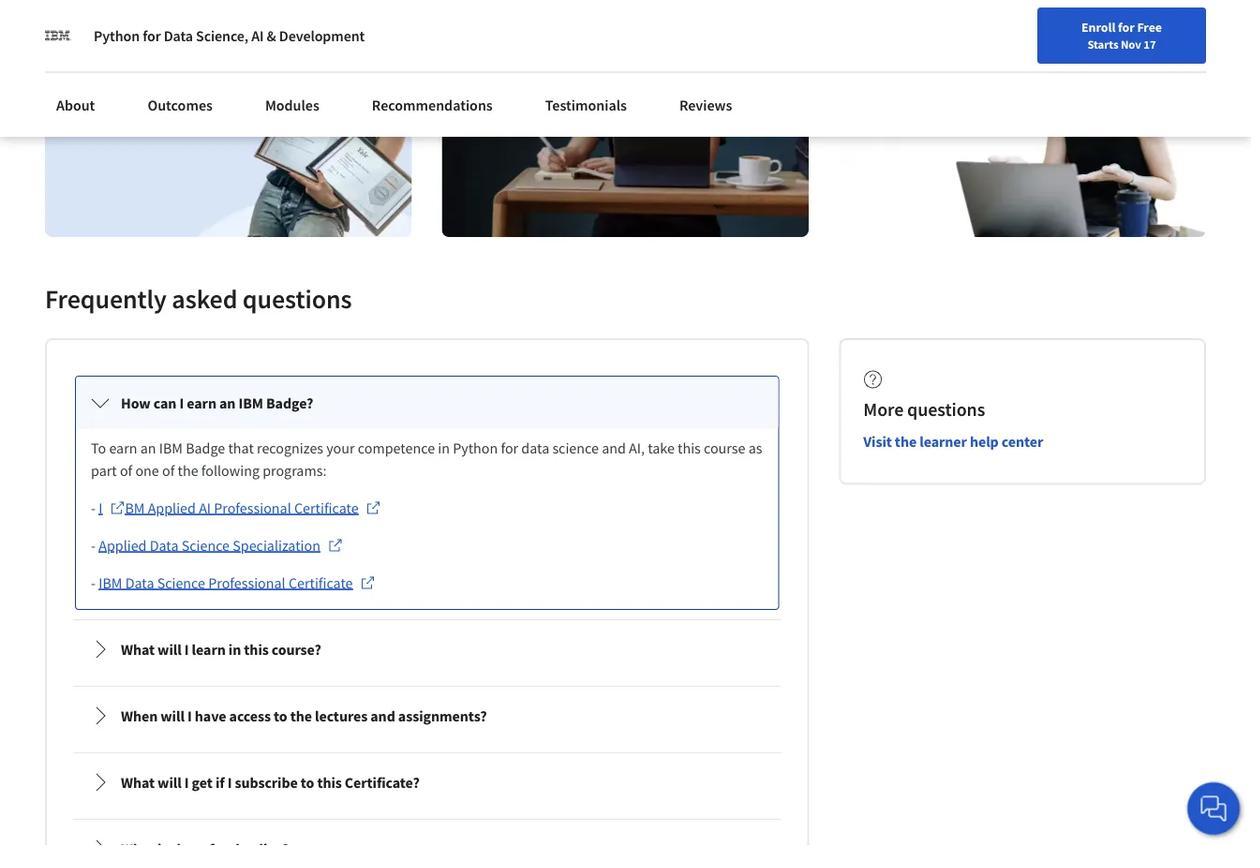 Task type: locate. For each thing, give the bounding box(es) containing it.
2 horizontal spatial for
[[1118, 19, 1135, 36]]

certificate up opens in a new tab icon
[[294, 499, 359, 517]]

2 what from the top
[[121, 773, 155, 792]]

an
[[219, 394, 236, 412], [140, 439, 156, 457]]

ibm image
[[45, 22, 71, 49]]

opens in a new tab image down part
[[110, 500, 125, 515]]

to
[[91, 439, 106, 457]]

find your new career link
[[757, 56, 893, 80]]

1 horizontal spatial this
[[317, 773, 342, 792]]

lectures
[[315, 707, 368, 725]]

1 vertical spatial ibm
[[159, 439, 183, 457]]

2 vertical spatial this
[[317, 773, 342, 792]]

ibm inside to earn an ibm badge that recognizes your competence in python for data science and ai, take this course as part of one of the following programs:
[[159, 439, 183, 457]]

help
[[970, 433, 999, 451]]

1 vertical spatial data
[[150, 536, 179, 555]]

to right access on the left
[[274, 707, 287, 725]]

programs:
[[263, 461, 327, 480]]

0 vertical spatial ai
[[251, 26, 264, 45]]

i inside when will i have access to the lectures and assignments? dropdown button
[[187, 707, 192, 725]]

chat with us image
[[1199, 794, 1229, 824]]

questions right asked
[[243, 283, 352, 315]]

0 vertical spatial python
[[94, 26, 140, 45]]

the left lectures
[[290, 707, 312, 725]]

opens in a new tab image down competence
[[366, 500, 381, 515]]

about link
[[45, 84, 106, 126]]

applied
[[148, 499, 196, 517], [99, 536, 147, 555]]

0 horizontal spatial an
[[140, 439, 156, 457]]

data for applied
[[150, 536, 179, 555]]

what
[[121, 640, 155, 659], [121, 773, 155, 792]]

1 horizontal spatial ibm
[[159, 439, 183, 457]]

0 vertical spatial earn
[[187, 394, 216, 412]]

1 horizontal spatial the
[[290, 707, 312, 725]]

will left learn
[[158, 640, 182, 659]]

certificate for bm applied ai professional certificate
[[294, 499, 359, 517]]

if
[[216, 773, 225, 792]]

badge?
[[266, 394, 313, 412]]

1 horizontal spatial python
[[453, 439, 498, 457]]

will for learn
[[158, 640, 182, 659]]

0 vertical spatial science
[[182, 536, 230, 555]]

certificate down opens in a new tab icon
[[289, 574, 353, 592]]

bm
[[125, 499, 145, 517]]

0 vertical spatial to
[[274, 707, 287, 725]]

opens in a new tab image
[[110, 500, 125, 515], [366, 500, 381, 515], [360, 575, 375, 590]]

science
[[182, 536, 230, 555], [157, 574, 205, 592]]

free
[[1137, 19, 1162, 36]]

1 vertical spatial python
[[453, 439, 498, 457]]

data inside 'ibm data science professional certificate' link
[[125, 574, 154, 592]]

applied down i link
[[99, 536, 147, 555]]

ibm inside dropdown button
[[239, 394, 263, 412]]

0 horizontal spatial applied
[[99, 536, 147, 555]]

i for learn
[[184, 640, 189, 659]]

and inside to earn an ibm badge that recognizes your competence in python for data science and ai, take this course as part of one of the following programs:
[[602, 439, 626, 457]]

1 of from the left
[[120, 461, 132, 480]]

questions
[[243, 283, 352, 315], [908, 398, 985, 421]]

2 horizontal spatial this
[[678, 439, 701, 457]]

for inside enroll for free starts nov 17
[[1118, 19, 1135, 36]]

i
[[179, 394, 184, 412], [99, 499, 103, 517], [184, 640, 189, 659], [187, 707, 192, 725], [184, 773, 189, 792], [228, 773, 232, 792]]

0 horizontal spatial ibm
[[99, 574, 122, 592]]

opens in a new tab image inside i link
[[110, 500, 125, 515]]

of
[[120, 461, 132, 480], [162, 461, 175, 480]]

enroll
[[1082, 19, 1116, 36]]

science for professional
[[157, 574, 205, 592]]

applied data science specialization link
[[99, 534, 343, 557]]

in inside to earn an ibm badge that recognizes your competence in python for data science and ai, take this course as part of one of the following programs:
[[438, 439, 450, 457]]

the inside dropdown button
[[290, 707, 312, 725]]

0 vertical spatial your
[[793, 59, 818, 76]]

an inside to earn an ibm badge that recognizes your competence in python for data science and ai, take this course as part of one of the following programs:
[[140, 439, 156, 457]]

2 vertical spatial will
[[158, 773, 182, 792]]

1 vertical spatial professional
[[208, 574, 286, 592]]

the down badge
[[178, 461, 198, 480]]

0 vertical spatial the
[[895, 433, 917, 451]]

and
[[602, 439, 626, 457], [371, 707, 395, 725]]

outcomes link
[[136, 84, 224, 126]]

0 vertical spatial -
[[91, 499, 99, 517]]

this left course? in the left bottom of the page
[[244, 640, 269, 659]]

applied data science specialization
[[99, 536, 321, 555]]

0 vertical spatial an
[[219, 394, 236, 412]]

show notifications image
[[1033, 61, 1056, 83]]

of right one
[[162, 461, 175, 480]]

certificate for ibm data science professional certificate
[[289, 574, 353, 592]]

to
[[274, 707, 287, 725], [301, 773, 314, 792]]

professional inside bm applied ai professional certificate link
[[214, 499, 291, 517]]

0 horizontal spatial and
[[371, 707, 395, 725]]

ibm
[[239, 394, 263, 412], [159, 439, 183, 457], [99, 574, 122, 592]]

1 horizontal spatial an
[[219, 394, 236, 412]]

1 horizontal spatial of
[[162, 461, 175, 480]]

i inside i link
[[99, 499, 103, 517]]

science down applied data science specialization
[[157, 574, 205, 592]]

certificate
[[294, 499, 359, 517], [289, 574, 353, 592]]

for left the businesses
[[143, 26, 161, 45]]

i for earn
[[179, 394, 184, 412]]

this left certificate?
[[317, 773, 342, 792]]

your right recognizes
[[326, 439, 355, 457]]

science up 'ibm data science professional certificate'
[[182, 536, 230, 555]]

subscribe
[[235, 773, 298, 792]]

earn inside to earn an ibm badge that recognizes your competence in python for data science and ai, take this course as part of one of the following programs:
[[109, 439, 137, 457]]

your right find
[[793, 59, 818, 76]]

for up nov
[[1118, 19, 1135, 36]]

what left get
[[121, 773, 155, 792]]

0 horizontal spatial questions
[[243, 283, 352, 315]]

2 horizontal spatial the
[[895, 433, 917, 451]]

professional for science
[[208, 574, 286, 592]]

- for i
[[91, 499, 99, 517]]

professional for ai
[[214, 499, 291, 517]]

ai up applied data science specialization
[[199, 499, 211, 517]]

reviews link
[[668, 84, 744, 126]]

will
[[158, 640, 182, 659], [161, 707, 185, 725], [158, 773, 182, 792]]

1 vertical spatial and
[[371, 707, 395, 725]]

of left one
[[120, 461, 132, 480]]

data up 'ibm data science professional certificate'
[[150, 536, 179, 555]]

this
[[678, 439, 701, 457], [244, 640, 269, 659], [317, 773, 342, 792]]

in inside dropdown button
[[229, 640, 241, 659]]

recognizes
[[257, 439, 323, 457]]

outcomes
[[148, 96, 213, 114]]

python
[[94, 26, 140, 45], [453, 439, 498, 457]]

competence
[[358, 439, 435, 457]]

1 horizontal spatial ai
[[251, 26, 264, 45]]

1 horizontal spatial in
[[438, 439, 450, 457]]

2 - from the top
[[91, 536, 99, 555]]

0 horizontal spatial earn
[[109, 439, 137, 457]]

0 vertical spatial certificate
[[294, 499, 359, 517]]

an up one
[[140, 439, 156, 457]]

i link
[[99, 497, 125, 519]]

ai left &
[[251, 26, 264, 45]]

i left learn
[[184, 640, 189, 659]]

1 vertical spatial the
[[178, 461, 198, 480]]

frequently
[[45, 283, 167, 315]]

1 horizontal spatial earn
[[187, 394, 216, 412]]

ibm left badge?
[[239, 394, 263, 412]]

earn right can
[[187, 394, 216, 412]]

how can i earn an ibm badge?
[[121, 394, 313, 412]]

recommendations
[[372, 96, 493, 114]]

0 horizontal spatial your
[[326, 439, 355, 457]]

specialization
[[233, 536, 321, 555]]

following
[[201, 461, 260, 480]]

opens in a new tab image inside bm applied ai professional certificate link
[[366, 500, 381, 515]]

i right can
[[179, 394, 184, 412]]

1 vertical spatial what
[[121, 773, 155, 792]]

professional down applied data science specialization link
[[208, 574, 286, 592]]

what up when
[[121, 640, 155, 659]]

2 horizontal spatial ibm
[[239, 394, 263, 412]]

1 vertical spatial -
[[91, 536, 99, 555]]

1 horizontal spatial applied
[[148, 499, 196, 517]]

1 vertical spatial earn
[[109, 439, 137, 457]]

ai,
[[629, 439, 645, 457]]

professional down following
[[214, 499, 291, 517]]

0 vertical spatial in
[[438, 439, 450, 457]]

python left data
[[453, 439, 498, 457]]

will right when
[[161, 707, 185, 725]]

0 vertical spatial ibm
[[239, 394, 263, 412]]

learner
[[920, 433, 967, 451]]

1 what from the top
[[121, 640, 155, 659]]

1 horizontal spatial questions
[[908, 398, 985, 421]]

opens in a new tab image up what will i learn in this course? dropdown button on the bottom of page
[[360, 575, 375, 590]]

in
[[438, 439, 450, 457], [229, 640, 241, 659]]

0 vertical spatial professional
[[214, 499, 291, 517]]

get
[[192, 773, 213, 792]]

and left ai,
[[602, 439, 626, 457]]

0 horizontal spatial to
[[274, 707, 287, 725]]

in right competence
[[438, 439, 450, 457]]

0 vertical spatial data
[[164, 26, 193, 45]]

list
[[69, 370, 785, 846]]

recommendations link
[[361, 84, 504, 126]]

1 vertical spatial science
[[157, 574, 205, 592]]

what for what will i learn in this course?
[[121, 640, 155, 659]]

will left get
[[158, 773, 182, 792]]

0 vertical spatial this
[[678, 439, 701, 457]]

what will i learn in this course?
[[121, 640, 321, 659]]

0 horizontal spatial the
[[178, 461, 198, 480]]

list containing how can i earn an ibm badge?
[[69, 370, 785, 846]]

i inside what will i learn in this course? dropdown button
[[184, 640, 189, 659]]

earn
[[187, 394, 216, 412], [109, 439, 137, 457]]

1 horizontal spatial and
[[602, 439, 626, 457]]

0 horizontal spatial of
[[120, 461, 132, 480]]

1 horizontal spatial for
[[501, 439, 519, 457]]

an up that
[[219, 394, 236, 412]]

for left data
[[501, 439, 519, 457]]

2 vertical spatial -
[[91, 574, 99, 592]]

questions up learner
[[908, 398, 985, 421]]

python up coursera "image" at the left
[[94, 26, 140, 45]]

asked
[[172, 283, 237, 315]]

applied right bm
[[148, 499, 196, 517]]

this right take
[[678, 439, 701, 457]]

1 vertical spatial an
[[140, 439, 156, 457]]

course
[[704, 439, 746, 457]]

opens in a new tab image inside 'ibm data science professional certificate' link
[[360, 575, 375, 590]]

0 horizontal spatial for
[[143, 26, 161, 45]]

to right subscribe
[[301, 773, 314, 792]]

0 vertical spatial what
[[121, 640, 155, 659]]

and right lectures
[[371, 707, 395, 725]]

science
[[553, 439, 599, 457]]

that
[[228, 439, 254, 457]]

0 vertical spatial and
[[602, 439, 626, 457]]

earn right to at the left bottom of page
[[109, 439, 137, 457]]

0 vertical spatial will
[[158, 640, 182, 659]]

ai
[[251, 26, 264, 45], [199, 499, 211, 517]]

data
[[164, 26, 193, 45], [150, 536, 179, 555], [125, 574, 154, 592]]

1 vertical spatial in
[[229, 640, 241, 659]]

0 horizontal spatial in
[[229, 640, 241, 659]]

coursera image
[[22, 53, 142, 83]]

1 vertical spatial this
[[244, 640, 269, 659]]

access
[[229, 707, 271, 725]]

in right learn
[[229, 640, 241, 659]]

i inside how can i earn an ibm badge? dropdown button
[[179, 394, 184, 412]]

ibm down i link
[[99, 574, 122, 592]]

as
[[749, 439, 763, 457]]

data left the science, at the top left of the page
[[164, 26, 193, 45]]

1 vertical spatial your
[[326, 439, 355, 457]]

0 vertical spatial applied
[[148, 499, 196, 517]]

i left get
[[184, 773, 189, 792]]

3 - from the top
[[91, 574, 99, 592]]

i left bm
[[99, 499, 103, 517]]

1 vertical spatial ai
[[199, 499, 211, 517]]

- for applied data science specialization
[[91, 536, 99, 555]]

the right visit
[[895, 433, 917, 451]]

1 vertical spatial to
[[301, 773, 314, 792]]

2 vertical spatial the
[[290, 707, 312, 725]]

data down bm
[[125, 574, 154, 592]]

starts
[[1088, 37, 1119, 52]]

-
[[91, 499, 99, 517], [91, 536, 99, 555], [91, 574, 99, 592]]

your
[[793, 59, 818, 76], [326, 439, 355, 457]]

how can i earn an ibm badge? button
[[76, 377, 778, 429]]

1 vertical spatial certificate
[[289, 574, 353, 592]]

2 vertical spatial data
[[125, 574, 154, 592]]

opens in a new tab image
[[328, 538, 343, 553]]

ibm up one
[[159, 439, 183, 457]]

professional inside 'ibm data science professional certificate' link
[[208, 574, 286, 592]]

data inside applied data science specialization link
[[150, 536, 179, 555]]

1 horizontal spatial to
[[301, 773, 314, 792]]

0 vertical spatial questions
[[243, 283, 352, 315]]

17
[[1144, 37, 1156, 52]]

1 - from the top
[[91, 499, 99, 517]]

None search field
[[267, 49, 492, 87]]

&
[[267, 26, 276, 45]]

1 vertical spatial will
[[161, 707, 185, 725]]

i left have
[[187, 707, 192, 725]]



Task type: describe. For each thing, give the bounding box(es) containing it.
what will i get if i subscribe to this certificate? button
[[76, 756, 778, 809]]

english button
[[893, 37, 1006, 98]]

modules link
[[254, 84, 331, 126]]

career
[[848, 59, 884, 76]]

businesses
[[176, 9, 247, 28]]

learn
[[192, 640, 226, 659]]

python inside to earn an ibm badge that recognizes your competence in python for data science and ai, take this course as part of one of the following programs:
[[453, 439, 498, 457]]

visit the learner help center
[[864, 433, 1043, 451]]

can
[[153, 394, 177, 412]]

visit the learner help center link
[[864, 433, 1043, 451]]

and inside dropdown button
[[371, 707, 395, 725]]

for for enroll
[[1118, 19, 1135, 36]]

the inside to earn an ibm badge that recognizes your competence in python for data science and ai, take this course as part of one of the following programs:
[[178, 461, 198, 480]]

an inside dropdown button
[[219, 394, 236, 412]]

opens in a new tab image for bm applied ai professional certificate
[[366, 500, 381, 515]]

course?
[[272, 640, 321, 659]]

more
[[864, 398, 904, 421]]

testimonials
[[545, 96, 627, 114]]

i right if
[[228, 773, 232, 792]]

2 vertical spatial ibm
[[99, 574, 122, 592]]

find
[[766, 59, 790, 76]]

modules
[[265, 96, 320, 114]]

more questions
[[864, 398, 985, 421]]

what will i learn in this course? button
[[76, 623, 778, 676]]

ibm data science professional certificate
[[99, 574, 353, 592]]

testimonials link
[[534, 84, 638, 126]]

have
[[195, 707, 226, 725]]

science for specialization
[[182, 536, 230, 555]]

ibm data science professional certificate link
[[99, 572, 375, 594]]

will for have
[[161, 707, 185, 725]]

2 of from the left
[[162, 461, 175, 480]]

science,
[[196, 26, 249, 45]]

enroll for free starts nov 17
[[1082, 19, 1162, 52]]

when will i have access to the lectures and assignments?
[[121, 707, 487, 725]]

0 horizontal spatial ai
[[199, 499, 211, 517]]

0 horizontal spatial this
[[244, 640, 269, 659]]

businesses link
[[147, 0, 255, 37]]

this inside to earn an ibm badge that recognizes your competence in python for data science and ai, take this course as part of one of the following programs:
[[678, 439, 701, 457]]

visit
[[864, 433, 892, 451]]

what will i get if i subscribe to this certificate?
[[121, 773, 420, 792]]

data
[[522, 439, 550, 457]]

how
[[121, 394, 151, 412]]

python for data science, ai & development
[[94, 26, 365, 45]]

one
[[135, 461, 159, 480]]

your inside to earn an ibm badge that recognizes your competence in python for data science and ai, take this course as part of one of the following programs:
[[326, 439, 355, 457]]

1 vertical spatial applied
[[99, 536, 147, 555]]

english
[[927, 59, 973, 77]]

data for ibm
[[125, 574, 154, 592]]

i for get
[[184, 773, 189, 792]]

for for python
[[143, 26, 161, 45]]

what for what will i get if i subscribe to this certificate?
[[121, 773, 155, 792]]

take
[[648, 439, 675, 457]]

reviews
[[680, 96, 733, 114]]

nov
[[1121, 37, 1142, 52]]

opens in a new tab image for i
[[110, 500, 125, 515]]

- for ibm data science professional certificate
[[91, 574, 99, 592]]

badge
[[186, 439, 225, 457]]

part
[[91, 461, 117, 480]]

frequently asked questions
[[45, 283, 352, 315]]

opens in a new tab image for ibm data science professional certificate
[[360, 575, 375, 590]]

when will i have access to the lectures and assignments? button
[[76, 690, 778, 742]]

0 horizontal spatial python
[[94, 26, 140, 45]]

center
[[1002, 433, 1043, 451]]

to earn an ibm badge that recognizes your competence in python for data science and ai, take this course as part of one of the following programs:
[[91, 439, 766, 480]]

certificate?
[[345, 773, 420, 792]]

bm applied ai professional certificate
[[125, 499, 359, 517]]

1 vertical spatial questions
[[908, 398, 985, 421]]

earn inside dropdown button
[[187, 394, 216, 412]]

development
[[279, 26, 365, 45]]

1 horizontal spatial your
[[793, 59, 818, 76]]

find your new career
[[766, 59, 884, 76]]

bm applied ai professional certificate link
[[125, 497, 381, 519]]

about
[[56, 96, 95, 114]]

for inside to earn an ibm badge that recognizes your competence in python for data science and ai, take this course as part of one of the following programs:
[[501, 439, 519, 457]]

i for have
[[187, 707, 192, 725]]

when
[[121, 707, 158, 725]]

assignments?
[[398, 707, 487, 725]]

new
[[821, 59, 845, 76]]

will for get
[[158, 773, 182, 792]]



Task type: vqa. For each thing, say whether or not it's contained in the screenshot.
'For' corresponding to Governments
no



